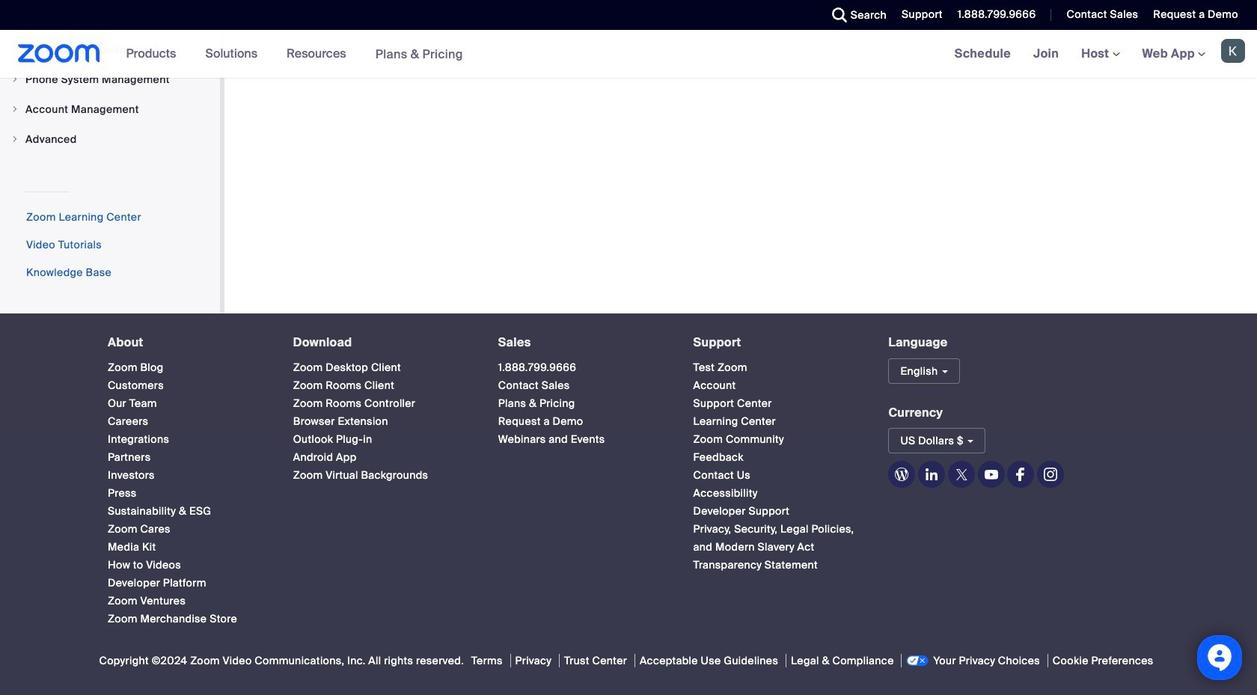 Task type: describe. For each thing, give the bounding box(es) containing it.
product information navigation
[[115, 30, 474, 79]]

2 heading from the left
[[293, 336, 471, 349]]

zoom logo image
[[18, 44, 100, 63]]

1 menu item from the top
[[0, 65, 220, 94]]

1 heading from the left
[[108, 336, 266, 349]]

2 menu item from the top
[[0, 95, 220, 123]]

3 menu item from the top
[[0, 125, 220, 153]]

3 heading from the left
[[498, 336, 667, 349]]

4 heading from the left
[[693, 336, 862, 349]]



Task type: locate. For each thing, give the bounding box(es) containing it.
2 vertical spatial menu item
[[0, 125, 220, 153]]

0 vertical spatial menu item
[[0, 65, 220, 94]]

admin menu menu
[[0, 0, 220, 155]]

0 vertical spatial right image
[[10, 105, 19, 114]]

menu item
[[0, 65, 220, 94], [0, 95, 220, 123], [0, 125, 220, 153]]

1 vertical spatial menu item
[[0, 95, 220, 123]]

2 right image from the top
[[10, 135, 19, 144]]

heading
[[108, 336, 266, 349], [293, 336, 471, 349], [498, 336, 667, 349], [693, 336, 862, 349]]

1 vertical spatial right image
[[10, 135, 19, 144]]

1 right image from the top
[[10, 105, 19, 114]]

right image
[[10, 105, 19, 114], [10, 135, 19, 144]]

profile picture image
[[1221, 39, 1245, 63]]

banner
[[0, 30, 1257, 79]]

main content main content
[[225, 0, 1257, 314]]

meetings navigation
[[944, 30, 1257, 79]]

right image
[[10, 75, 19, 84]]



Task type: vqa. For each thing, say whether or not it's contained in the screenshot.
main content
no



